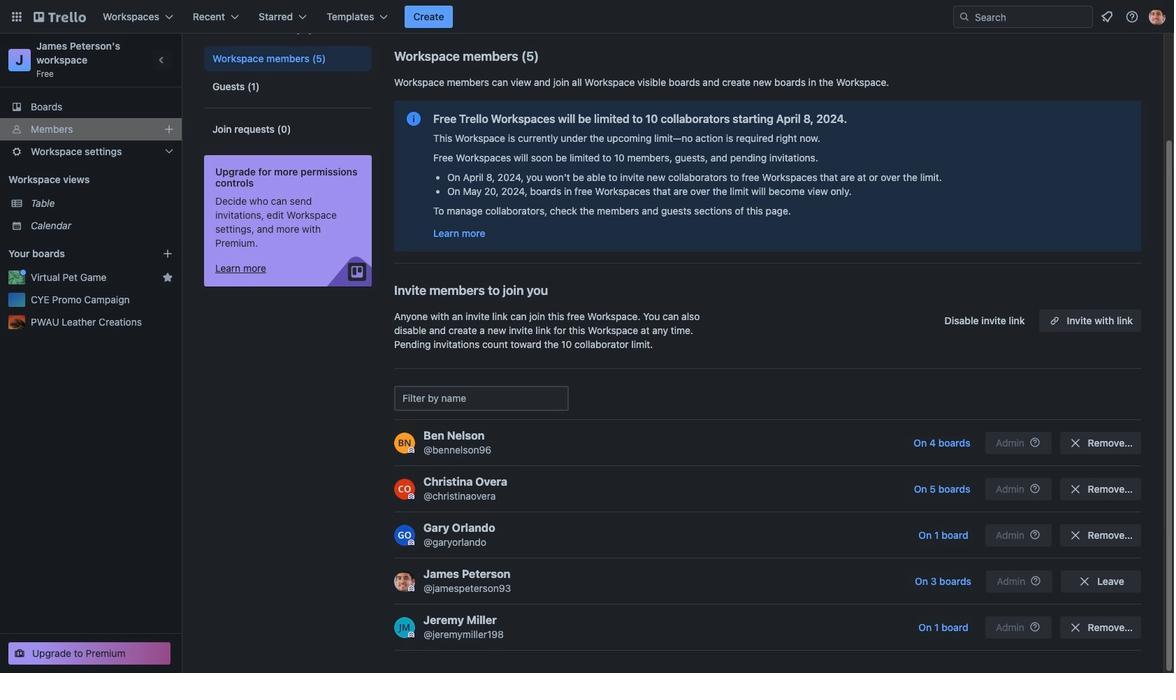 Task type: describe. For each thing, give the bounding box(es) containing it.
christina overa (christinaovera) image
[[394, 479, 415, 500]]

Search field
[[954, 6, 1094, 28]]

james peterson (jamespeterson93) image
[[394, 571, 415, 592]]

james peterson (jamespeterson93) image
[[1150, 8, 1166, 25]]

this member is an admin of this workspace. image for ben nelson (bennelson96) image
[[408, 447, 415, 453]]

this member is an admin of this workspace. image for james peterson (jamespeterson93) image
[[408, 586, 415, 592]]

Filter by name text field
[[394, 386, 569, 411]]

this member is an admin of this workspace. image for gary orlando (garyorlando) image
[[408, 540, 415, 546]]

gary orlando (garyorlando) image
[[394, 525, 415, 546]]



Task type: locate. For each thing, give the bounding box(es) containing it.
this member is an admin of this workspace. image up james peterson (jamespeterson93) image
[[408, 540, 415, 546]]

2 this member is an admin of this workspace. image from the top
[[408, 586, 415, 592]]

3 this member is an admin of this workspace. image from the top
[[408, 632, 415, 638]]

starred icon image
[[162, 272, 173, 283]]

1 this member is an admin of this workspace. image from the top
[[408, 493, 415, 500]]

2 this member is an admin of this workspace. image from the top
[[408, 540, 415, 546]]

jeremy miller (jeremymiller198) image
[[394, 617, 415, 638]]

2 vertical spatial this member is an admin of this workspace. image
[[408, 632, 415, 638]]

your boards with 3 items element
[[8, 245, 141, 262]]

this member is an admin of this workspace. image up "christina overa (christinaovera)" icon
[[408, 447, 415, 453]]

this member is an admin of this workspace. image up gary orlando (garyorlando) image
[[408, 493, 415, 500]]

1 this member is an admin of this workspace. image from the top
[[408, 447, 415, 453]]

1 vertical spatial this member is an admin of this workspace. image
[[408, 586, 415, 592]]

search image
[[959, 11, 971, 22]]

this member is an admin of this workspace. image
[[408, 493, 415, 500], [408, 540, 415, 546], [408, 632, 415, 638]]

1 vertical spatial this member is an admin of this workspace. image
[[408, 540, 415, 546]]

0 notifications image
[[1099, 8, 1116, 25]]

this member is an admin of this workspace. image
[[408, 447, 415, 453], [408, 586, 415, 592]]

workspace navigation collapse icon image
[[152, 50, 172, 70]]

this member is an admin of this workspace. image for "christina overa (christinaovera)" icon
[[408, 493, 415, 500]]

this member is an admin of this workspace. image for jeremy miller (jeremymiller198) icon on the bottom left
[[408, 632, 415, 638]]

back to home image
[[34, 6, 86, 28]]

ben nelson (bennelson96) image
[[394, 433, 415, 453]]

this member is an admin of this workspace. image up jeremy miller (jeremymiller198) icon on the bottom left
[[408, 586, 415, 592]]

0 vertical spatial this member is an admin of this workspace. image
[[408, 493, 415, 500]]

0 vertical spatial this member is an admin of this workspace. image
[[408, 447, 415, 453]]

open information menu image
[[1126, 10, 1140, 24]]

this member is an admin of this workspace. image down james peterson (jamespeterson93) image
[[408, 632, 415, 638]]

primary element
[[0, 0, 1175, 34]]

add board image
[[162, 248, 173, 259]]



Task type: vqa. For each thing, say whether or not it's contained in the screenshot.
Ben Nelson (bennelson96) IMAGE
yes



